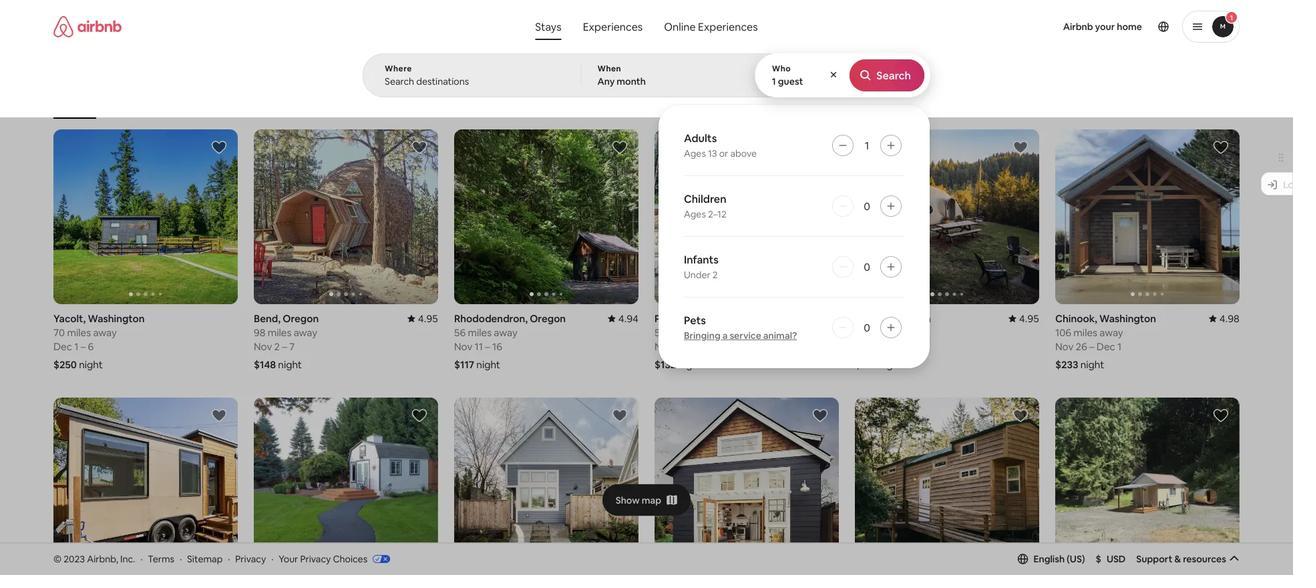 Task type: describe. For each thing, give the bounding box(es) containing it.
– for 10
[[883, 341, 888, 354]]

airbnb your home
[[1063, 21, 1142, 33]]

1 add to wishlist: portland, oregon image from the left
[[612, 408, 628, 424]]

$117
[[454, 359, 474, 372]]

english (us)
[[1034, 554, 1085, 566]]

your privacy choices
[[279, 554, 368, 566]]

$241
[[855, 359, 877, 372]]

4.9 out of 5 average rating image
[[814, 312, 839, 325]]

nov for 68
[[855, 341, 873, 354]]

adults ages 13 or above
[[684, 131, 757, 160]]

english
[[1034, 554, 1065, 566]]

what can we help you find? tab list
[[525, 13, 654, 40]]

rhododendron, oregon 56 miles away nov 11 – 16 $117 night
[[454, 312, 566, 372]]

15
[[675, 341, 685, 354]]

night for 7
[[278, 359, 302, 372]]

away for 20
[[695, 326, 718, 340]]

terms link
[[148, 554, 174, 566]]

7
[[289, 341, 295, 354]]

a
[[723, 330, 728, 342]]

11
[[475, 341, 483, 354]]

13
[[708, 148, 717, 160]]

add to wishlist: rhododendron, oregon image
[[612, 140, 628, 156]]

airbnb
[[1063, 21, 1093, 33]]

homes
[[718, 99, 744, 109]]

– for 6
[[81, 341, 86, 354]]

online experiences link
[[654, 13, 769, 40]]

terms
[[148, 554, 174, 566]]

chinook,
[[1056, 312, 1098, 325]]

stays tab panel
[[363, 53, 931, 369]]

– for 20
[[687, 341, 692, 354]]

56
[[454, 326, 466, 340]]

miles for 26
[[1074, 326, 1098, 340]]

portland, oregon 50 miles away nov 15 – 20 $132 night
[[655, 312, 736, 372]]

$250
[[53, 359, 77, 372]]

oregon for 56 miles away
[[530, 312, 566, 325]]

service
[[730, 330, 761, 342]]

10
[[890, 341, 901, 354]]

sitemap link
[[187, 554, 223, 566]]

1 inside chinook, washington 106 miles away nov 26 – dec 1 $233 night
[[1118, 341, 1122, 354]]

privacy link
[[235, 554, 266, 566]]

online experiences
[[664, 20, 758, 33]]

none search field containing stays
[[363, 0, 931, 369]]

stays button
[[525, 13, 572, 40]]

airbnb,
[[87, 554, 118, 566]]

support & resources
[[1137, 554, 1227, 566]]

add to wishlist: chinook, washington image
[[1213, 140, 1229, 156]]

1 privacy from the left
[[235, 554, 266, 566]]

3 · from the left
[[228, 554, 230, 566]]

4.9
[[825, 312, 839, 325]]

english (us) button
[[1018, 554, 1085, 566]]

home
[[1117, 21, 1142, 33]]

when any month
[[598, 63, 646, 88]]

usd
[[1107, 554, 1126, 566]]

show
[[616, 495, 640, 507]]

(us)
[[1067, 554, 1085, 566]]

children ages 2–12
[[684, 192, 727, 220]]

any
[[598, 75, 615, 88]]

add to wishlist: bend, oregon image
[[412, 140, 428, 156]]

bringing
[[684, 330, 721, 342]]

add to wishlist: vancouver, washington image
[[412, 408, 428, 424]]

$132
[[655, 359, 676, 372]]

1 · from the left
[[140, 554, 143, 566]]

historical homes
[[681, 99, 744, 109]]

night inside chinook, washington 106 miles away nov 26 – dec 1 $233 night
[[1081, 359, 1105, 372]]

5
[[876, 341, 881, 354]]

add to wishlist: douglas county, oregon image
[[1013, 408, 1029, 424]]

adults
[[684, 131, 717, 145]]

night for 10
[[879, 359, 903, 372]]

4.95 out of 5 average rating image
[[407, 312, 438, 325]]

– for dec
[[1090, 341, 1095, 354]]

support
[[1137, 554, 1173, 566]]

2023
[[64, 554, 85, 566]]

away for 7
[[294, 326, 317, 340]]

away for 10
[[895, 326, 919, 340]]

4.94
[[619, 312, 639, 325]]

yacolt, washington 70 miles away dec 1 – 6 $250 night
[[53, 312, 145, 372]]

or
[[719, 148, 728, 160]]

70
[[53, 326, 65, 340]]

nov for 98
[[254, 341, 272, 354]]

4.95 for bend, oregon 98 miles away nov 2 – 7 $148 night
[[418, 312, 438, 325]]

4.95 for eugene, oregon 68 miles away nov 5 – 10 $241 night
[[1019, 312, 1040, 325]]

add to wishlist: eugene, oregon image
[[1013, 140, 1029, 156]]

animal?
[[763, 330, 797, 342]]

add to wishlist: portland, oregon image
[[211, 408, 227, 424]]

stays
[[535, 20, 562, 33]]

– for 16
[[485, 341, 490, 354]]

away for 6
[[93, 326, 117, 340]]

pets
[[684, 314, 706, 327]]

experiences button
[[572, 13, 654, 40]]

2–12
[[708, 208, 727, 220]]

rhododendron,
[[454, 312, 528, 325]]

sitemap
[[187, 554, 223, 566]]

miles for 2
[[268, 326, 292, 340]]

dec inside yacolt, washington 70 miles away dec 1 – 6 $250 night
[[53, 341, 72, 354]]

$148
[[254, 359, 276, 372]]

ages for adults
[[684, 148, 706, 160]]

towers
[[834, 99, 861, 109]]

add to wishlist: yacolt, washington image
[[211, 140, 227, 156]]

washington for dec
[[1100, 312, 1157, 325]]

6
[[88, 341, 94, 354]]

106
[[1056, 326, 1072, 340]]

2 add to wishlist: portland, oregon image from the left
[[812, 408, 828, 424]]

children
[[684, 192, 727, 206]]

guest
[[778, 75, 803, 88]]

eugene,
[[855, 312, 893, 325]]

20
[[694, 341, 706, 354]]

who
[[772, 63, 791, 74]]

group containing historical homes
[[53, 67, 1011, 119]]

miles for 5
[[869, 326, 893, 340]]



Task type: locate. For each thing, give the bounding box(es) containing it.
1 vertical spatial 2
[[274, 341, 280, 354]]

1 horizontal spatial 4.95
[[1019, 312, 1040, 325]]

add to wishlist: portland, oregon image
[[612, 408, 628, 424], [812, 408, 828, 424]]

nov inside rhododendron, oregon 56 miles away nov 11 – 16 $117 night
[[454, 341, 473, 354]]

houseboats
[[887, 99, 933, 109]]

nov inside eugene, oregon 68 miles away nov 5 – 10 $241 night
[[855, 341, 873, 354]]

2 nov from the left
[[454, 341, 473, 354]]

away up 20
[[695, 326, 718, 340]]

away for 16
[[494, 326, 518, 340]]

nov down "56"
[[454, 341, 473, 354]]

away right 106
[[1100, 326, 1124, 340]]

1
[[1230, 13, 1233, 22], [772, 75, 776, 88], [865, 139, 869, 152], [74, 341, 78, 354], [1118, 341, 1122, 354]]

6 away from the left
[[1100, 326, 1124, 340]]

miles
[[67, 326, 91, 340], [268, 326, 292, 340], [468, 326, 492, 340], [668, 326, 692, 340], [869, 326, 893, 340], [1074, 326, 1098, 340]]

night for 16
[[477, 359, 500, 372]]

· left your on the bottom left
[[271, 554, 274, 566]]

1 oregon from the left
[[283, 312, 319, 325]]

night down 10
[[879, 359, 903, 372]]

26
[[1076, 341, 1087, 354]]

$233
[[1056, 359, 1079, 372]]

2 away from the left
[[294, 326, 317, 340]]

infants under 2
[[684, 253, 719, 281]]

1 dec from the left
[[53, 341, 72, 354]]

away inside yacolt, washington 70 miles away dec 1 – 6 $250 night
[[93, 326, 117, 340]]

·
[[140, 554, 143, 566], [180, 554, 182, 566], [228, 554, 230, 566], [271, 554, 274, 566]]

night for 20
[[678, 359, 702, 372]]

washington right 'chinook,'
[[1100, 312, 1157, 325]]

0 for infants
[[864, 260, 870, 274]]

pets bringing a service animal?
[[684, 314, 797, 342]]

away
[[93, 326, 117, 340], [294, 326, 317, 340], [494, 326, 518, 340], [695, 326, 718, 340], [895, 326, 919, 340], [1100, 326, 1124, 340]]

group
[[53, 67, 1011, 119], [53, 130, 238, 305], [254, 130, 438, 305], [454, 130, 639, 305], [655, 130, 839, 305], [855, 130, 1040, 305], [1056, 130, 1240, 305], [53, 398, 238, 573], [254, 398, 438, 573], [454, 398, 639, 573], [655, 398, 839, 573], [855, 398, 1040, 573], [1056, 398, 1240, 573]]

miles down bend,
[[268, 326, 292, 340]]

privacy right your on the bottom left
[[300, 554, 331, 566]]

1 inside dropdown button
[[1230, 13, 1233, 22]]

dec right 26
[[1097, 341, 1116, 354]]

night down 6
[[79, 359, 103, 372]]

eugene, oregon 68 miles away nov 5 – 10 $241 night
[[855, 312, 931, 372]]

1 vertical spatial 0
[[864, 260, 870, 274]]

1 ages from the top
[[684, 148, 706, 160]]

– right 15
[[687, 341, 692, 354]]

1 horizontal spatial washington
[[1100, 312, 1157, 325]]

oregon up 10
[[895, 312, 931, 325]]

night down 26
[[1081, 359, 1105, 372]]

2 inside bend, oregon 98 miles away nov 2 – 7 $148 night
[[274, 341, 280, 354]]

miles inside bend, oregon 98 miles away nov 2 – 7 $148 night
[[268, 326, 292, 340]]

infants
[[684, 253, 719, 267]]

3 oregon from the left
[[700, 312, 736, 325]]

night
[[79, 359, 103, 372], [278, 359, 302, 372], [477, 359, 500, 372], [678, 359, 702, 372], [879, 359, 903, 372], [1081, 359, 1105, 372]]

2 night from the left
[[278, 359, 302, 372]]

3 miles from the left
[[468, 326, 492, 340]]

above
[[730, 148, 757, 160]]

3 – from the left
[[485, 341, 490, 354]]

None search field
[[363, 0, 931, 369]]

0 horizontal spatial washington
[[88, 312, 145, 325]]

privacy inside your privacy choices link
[[300, 554, 331, 566]]

nov for 56
[[454, 341, 473, 354]]

2 left 7
[[274, 341, 280, 354]]

nov down 98
[[254, 341, 272, 354]]

2 experiences from the left
[[698, 20, 758, 33]]

$ usd
[[1096, 554, 1126, 566]]

away inside bend, oregon 98 miles away nov 2 – 7 $148 night
[[294, 326, 317, 340]]

68
[[855, 326, 867, 340]]

miles up 11
[[468, 326, 492, 340]]

washington inside chinook, washington 106 miles away nov 26 – dec 1 $233 night
[[1100, 312, 1157, 325]]

3 nov from the left
[[655, 341, 673, 354]]

nov left 5
[[855, 341, 873, 354]]

4.95 left 'chinook,'
[[1019, 312, 1040, 325]]

away up 7
[[294, 326, 317, 340]]

ages for children
[[684, 208, 706, 220]]

1 washington from the left
[[88, 312, 145, 325]]

2 vertical spatial 0
[[864, 321, 870, 335]]

– inside portland, oregon 50 miles away nov 15 – 20 $132 night
[[687, 341, 692, 354]]

– inside chinook, washington 106 miles away nov 26 – dec 1 $233 night
[[1090, 341, 1095, 354]]

when
[[598, 63, 621, 74]]

nov inside chinook, washington 106 miles away nov 26 – dec 1 $233 night
[[1056, 341, 1074, 354]]

show map button
[[602, 485, 691, 517]]

6 miles from the left
[[1074, 326, 1098, 340]]

0 vertical spatial 0
[[864, 199, 870, 213]]

profile element
[[780, 0, 1240, 53]]

5 away from the left
[[895, 326, 919, 340]]

away inside chinook, washington 106 miles away nov 26 – dec 1 $233 night
[[1100, 326, 1124, 340]]

where
[[385, 63, 412, 74]]

night inside portland, oregon 50 miles away nov 15 – 20 $132 night
[[678, 359, 702, 372]]

1 vertical spatial ages
[[684, 208, 706, 220]]

miles up 26
[[1074, 326, 1098, 340]]

0 vertical spatial 2
[[713, 269, 718, 281]]

– right 11
[[485, 341, 490, 354]]

2 oregon from the left
[[530, 312, 566, 325]]

miles inside eugene, oregon 68 miles away nov 5 – 10 $241 night
[[869, 326, 893, 340]]

nov inside bend, oregon 98 miles away nov 2 – 7 $148 night
[[254, 341, 272, 354]]

1 horizontal spatial experiences
[[698, 20, 758, 33]]

98
[[254, 326, 266, 340]]

miles for 1
[[67, 326, 91, 340]]

2 ages from the top
[[684, 208, 706, 220]]

bringing a service animal? button
[[684, 330, 797, 342]]

– left 6
[[81, 341, 86, 354]]

night down 16
[[477, 359, 500, 372]]

– left 7
[[282, 341, 287, 354]]

5 night from the left
[[879, 359, 903, 372]]

night inside rhododendron, oregon 56 miles away nov 11 – 16 $117 night
[[477, 359, 500, 372]]

6 night from the left
[[1081, 359, 1105, 372]]

away up 10
[[895, 326, 919, 340]]

night inside yacolt, washington 70 miles away dec 1 – 6 $250 night
[[79, 359, 103, 372]]

nov
[[254, 341, 272, 354], [454, 341, 473, 354], [655, 341, 673, 354], [855, 341, 873, 354], [1056, 341, 1074, 354]]

2 miles from the left
[[268, 326, 292, 340]]

1 4.95 from the left
[[418, 312, 438, 325]]

airbnb your home link
[[1055, 13, 1150, 41]]

· left privacy link
[[228, 554, 230, 566]]

night down 20
[[678, 359, 702, 372]]

3 night from the left
[[477, 359, 500, 372]]

– inside rhododendron, oregon 56 miles away nov 11 – 16 $117 night
[[485, 341, 490, 354]]

0 horizontal spatial 4.95
[[418, 312, 438, 325]]

– inside bend, oregon 98 miles away nov 2 – 7 $148 night
[[282, 341, 287, 354]]

© 2023 airbnb, inc. ·
[[53, 554, 143, 566]]

map
[[642, 495, 662, 507]]

5 nov from the left
[[1056, 341, 1074, 354]]

month
[[617, 75, 646, 88]]

miles for 11
[[468, 326, 492, 340]]

oregon inside portland, oregon 50 miles away nov 15 – 20 $132 night
[[700, 312, 736, 325]]

beachfront
[[765, 99, 807, 109]]

experiences up the when
[[583, 20, 643, 33]]

4 night from the left
[[678, 359, 702, 372]]

Where field
[[385, 75, 559, 88]]

3 0 from the top
[[864, 321, 870, 335]]

ages down children
[[684, 208, 706, 220]]

away inside rhododendron, oregon 56 miles away nov 11 – 16 $117 night
[[494, 326, 518, 340]]

away inside eugene, oregon 68 miles away nov 5 – 10 $241 night
[[895, 326, 919, 340]]

terms · sitemap · privacy ·
[[148, 554, 274, 566]]

oregon up the a
[[700, 312, 736, 325]]

4.98
[[1220, 312, 1240, 325]]

dec inside chinook, washington 106 miles away nov 26 – dec 1 $233 night
[[1097, 341, 1116, 354]]

oregon right "rhododendron,"
[[530, 312, 566, 325]]

choices
[[333, 554, 368, 566]]

mansions
[[363, 99, 398, 109]]

2 right the under
[[713, 269, 718, 281]]

night down 7
[[278, 359, 302, 372]]

resources
[[1183, 554, 1227, 566]]

0 vertical spatial ages
[[684, 148, 706, 160]]

4.95 left "rhododendron,"
[[418, 312, 438, 325]]

2 privacy from the left
[[300, 554, 331, 566]]

1 inside yacolt, washington 70 miles away dec 1 – 6 $250 night
[[74, 341, 78, 354]]

experiences right online
[[698, 20, 758, 33]]

miles inside rhododendron, oregon 56 miles away nov 11 – 16 $117 night
[[468, 326, 492, 340]]

nov inside portland, oregon 50 miles away nov 15 – 20 $132 night
[[655, 341, 673, 354]]

washington for 6
[[88, 312, 145, 325]]

oregon up 7
[[283, 312, 319, 325]]

1 nov from the left
[[254, 341, 272, 354]]

miles down yacolt,
[[67, 326, 91, 340]]

your privacy choices link
[[279, 554, 390, 567]]

oregon inside eugene, oregon 68 miles away nov 5 – 10 $241 night
[[895, 312, 931, 325]]

16
[[492, 341, 502, 354]]

oregon
[[283, 312, 319, 325], [530, 312, 566, 325], [700, 312, 736, 325], [895, 312, 931, 325]]

ages inside adults ages 13 or above
[[684, 148, 706, 160]]

5 – from the left
[[883, 341, 888, 354]]

2 · from the left
[[180, 554, 182, 566]]

bend,
[[254, 312, 281, 325]]

miles for 15
[[668, 326, 692, 340]]

ages inside children ages 2–12
[[684, 208, 706, 220]]

6 – from the left
[[1090, 341, 1095, 354]]

miles inside yacolt, washington 70 miles away dec 1 – 6 $250 night
[[67, 326, 91, 340]]

night for 6
[[79, 359, 103, 372]]

0 horizontal spatial 2
[[274, 341, 280, 354]]

ages down adults
[[684, 148, 706, 160]]

3 away from the left
[[494, 326, 518, 340]]

away inside portland, oregon 50 miles away nov 15 – 20 $132 night
[[695, 326, 718, 340]]

2
[[713, 269, 718, 281], [274, 341, 280, 354]]

miles up 15
[[668, 326, 692, 340]]

your
[[279, 554, 298, 566]]

4.98 out of 5 average rating image
[[1209, 312, 1240, 325]]

oregon inside bend, oregon 98 miles away nov 2 – 7 $148 night
[[283, 312, 319, 325]]

1 night from the left
[[79, 359, 103, 372]]

2 washington from the left
[[1100, 312, 1157, 325]]

· right terms
[[180, 554, 182, 566]]

0 horizontal spatial experiences
[[583, 20, 643, 33]]

who 1 guest
[[772, 63, 803, 88]]

night inside bend, oregon 98 miles away nov 2 – 7 $148 night
[[278, 359, 302, 372]]

4.95
[[418, 312, 438, 325], [1019, 312, 1040, 325]]

dec down 70
[[53, 341, 72, 354]]

experiences inside button
[[583, 20, 643, 33]]

privacy
[[235, 554, 266, 566], [300, 554, 331, 566]]

chinook, washington 106 miles away nov 26 – dec 1 $233 night
[[1056, 312, 1157, 372]]

4 oregon from the left
[[895, 312, 931, 325]]

support & resources button
[[1137, 554, 1240, 566]]

historical
[[681, 99, 716, 109]]

night inside eugene, oregon 68 miles away nov 5 – 10 $241 night
[[879, 359, 903, 372]]

2 inside infants under 2
[[713, 269, 718, 281]]

4 miles from the left
[[668, 326, 692, 340]]

©
[[53, 554, 62, 566]]

0 horizontal spatial add to wishlist: portland, oregon image
[[612, 408, 628, 424]]

washington inside yacolt, washington 70 miles away dec 1 – 6 $250 night
[[88, 312, 145, 325]]

bend, oregon 98 miles away nov 2 – 7 $148 night
[[254, 312, 319, 372]]

treehouses
[[616, 99, 659, 109]]

1 miles from the left
[[67, 326, 91, 340]]

– right 26
[[1090, 341, 1095, 354]]

away for dec
[[1100, 326, 1124, 340]]

0 horizontal spatial dec
[[53, 341, 72, 354]]

miles inside portland, oregon 50 miles away nov 15 – 20 $132 night
[[668, 326, 692, 340]]

4 · from the left
[[271, 554, 274, 566]]

1 0 from the top
[[864, 199, 870, 213]]

add to wishlist: vader, washington image
[[1213, 408, 1229, 424]]

1 inside the who 1 guest
[[772, 75, 776, 88]]

$
[[1096, 554, 1102, 566]]

nov for 50
[[655, 341, 673, 354]]

oregon for 68 miles away
[[895, 312, 931, 325]]

– inside yacolt, washington 70 miles away dec 1 – 6 $250 night
[[81, 341, 86, 354]]

privacy left your on the bottom left
[[235, 554, 266, 566]]

– right 5
[[883, 341, 888, 354]]

0 horizontal spatial privacy
[[235, 554, 266, 566]]

portland,
[[655, 312, 698, 325]]

1 – from the left
[[81, 341, 86, 354]]

4 – from the left
[[687, 341, 692, 354]]

5 miles from the left
[[869, 326, 893, 340]]

oregon inside rhododendron, oregon 56 miles away nov 11 – 16 $117 night
[[530, 312, 566, 325]]

washington
[[88, 312, 145, 325], [1100, 312, 1157, 325]]

dec
[[53, 341, 72, 354], [1097, 341, 1116, 354]]

0 for children
[[864, 199, 870, 213]]

– inside eugene, oregon 68 miles away nov 5 – 10 $241 night
[[883, 341, 888, 354]]

– for 7
[[282, 341, 287, 354]]

1 horizontal spatial privacy
[[300, 554, 331, 566]]

1 horizontal spatial dec
[[1097, 341, 1116, 354]]

1 horizontal spatial add to wishlist: portland, oregon image
[[812, 408, 828, 424]]

show map
[[616, 495, 662, 507]]

under
[[684, 269, 711, 281]]

away up 16
[[494, 326, 518, 340]]

4.94 out of 5 average rating image
[[608, 312, 639, 325]]

miles up 5
[[869, 326, 893, 340]]

yacolt,
[[53, 312, 86, 325]]

1 horizontal spatial 2
[[713, 269, 718, 281]]

washington up 6
[[88, 312, 145, 325]]

50
[[655, 326, 666, 340]]

inc.
[[120, 554, 135, 566]]

4 nov from the left
[[855, 341, 873, 354]]

1 experiences from the left
[[583, 20, 643, 33]]

0 for pets
[[864, 321, 870, 335]]

2 0 from the top
[[864, 260, 870, 274]]

nov for 106
[[1056, 341, 1074, 354]]

1 away from the left
[[93, 326, 117, 340]]

miles inside chinook, washington 106 miles away nov 26 – dec 1 $233 night
[[1074, 326, 1098, 340]]

· right inc.
[[140, 554, 143, 566]]

oregon for 50 miles away
[[700, 312, 736, 325]]

online
[[664, 20, 696, 33]]

away up 6
[[93, 326, 117, 340]]

2 – from the left
[[282, 341, 287, 354]]

nov down "50"
[[655, 341, 673, 354]]

4 away from the left
[[695, 326, 718, 340]]

oregon for 98 miles away
[[283, 312, 319, 325]]

4.95 out of 5 average rating image
[[1009, 312, 1040, 325]]

2 4.95 from the left
[[1019, 312, 1040, 325]]

2 dec from the left
[[1097, 341, 1116, 354]]

nov down 106
[[1056, 341, 1074, 354]]



Task type: vqa. For each thing, say whether or not it's contained in the screenshot.
here.
no



